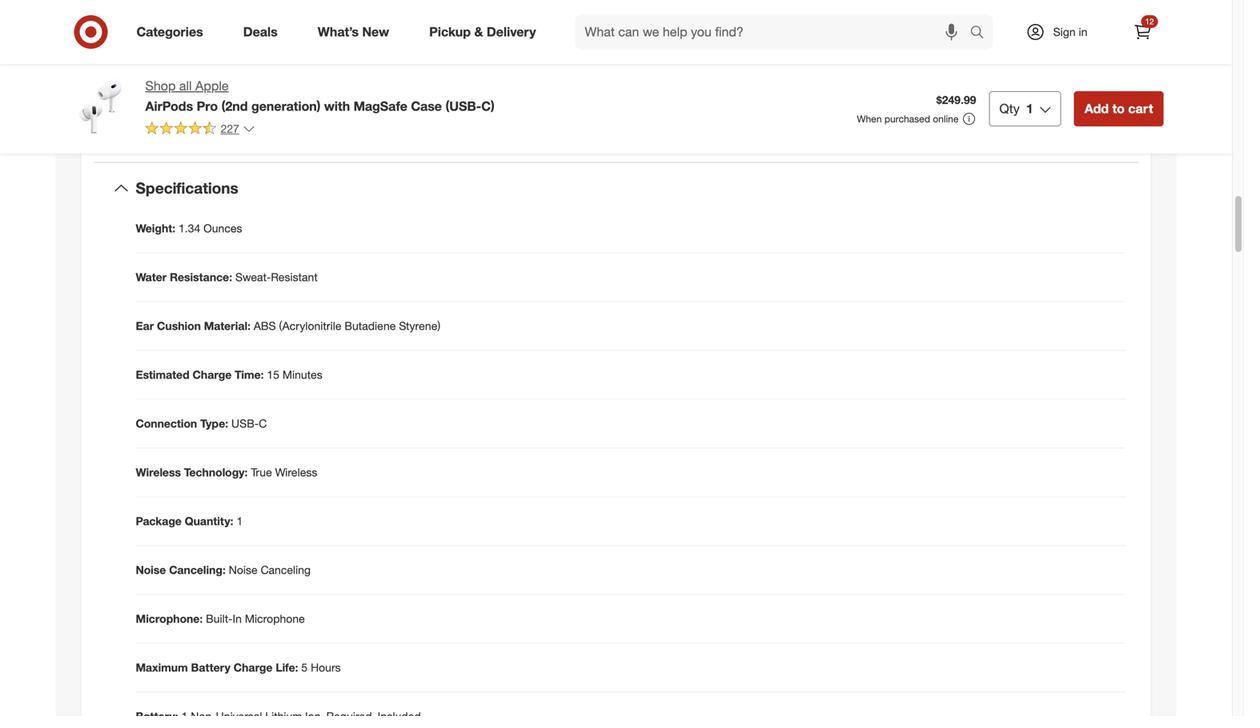 Task type: vqa. For each thing, say whether or not it's contained in the screenshot.
'with' inside the Shop all Apple AirPods Pro (2nd generation) with MagSafe Case (USB‑C)
yes



Task type: locate. For each thing, give the bounding box(es) containing it.
of inside audio sharing lets you share a song or a show between two sets of airpods on your iphone, ipad, ipod touch, or apple tv instantly. ⁹
[[480, 57, 489, 71]]

weight: 1.34 ounces
[[136, 221, 242, 235]]

2 noise from the left
[[229, 563, 258, 577]]

1 vertical spatial of
[[401, 112, 411, 126]]

true
[[251, 466, 272, 480]]

hours
[[311, 661, 341, 675]]

wireless right true
[[275, 466, 317, 480]]

in up "in-ear detection and automatic switching between devices makes everything seamless. ⁸"
[[364, 12, 373, 27]]

2 a from the left
[[349, 57, 355, 71]]

What can we help you find? suggestions appear below search field
[[575, 14, 974, 50]]

charge
[[193, 368, 232, 382], [234, 661, 273, 675]]

case
[[411, 98, 442, 114]]

sweat-
[[235, 270, 271, 284]]

1 vertical spatial your
[[551, 57, 572, 71]]

0 vertical spatial find
[[152, 96, 173, 110]]

lets for setup
[[210, 12, 228, 27]]

2 vertical spatial your
[[414, 112, 435, 126]]

1 horizontal spatial wireless
[[275, 466, 317, 480]]

charge left time:
[[193, 368, 232, 382]]

0 horizontal spatial airpods
[[145, 98, 193, 114]]

1 vertical spatial find
[[152, 112, 173, 126]]

1 vertical spatial charge
[[234, 661, 273, 675]]

share
[[268, 57, 295, 71]]

2 horizontal spatial your
[[551, 57, 572, 71]]

your up "in-ear detection and automatic switching between devices makes everything seamless. ⁸"
[[376, 12, 398, 27]]

airpods
[[492, 57, 532, 71], [145, 98, 193, 114], [439, 112, 478, 126]]

of right sets
[[480, 57, 489, 71]]

with down the tv
[[324, 98, 350, 114]]

0 horizontal spatial wireless
[[136, 466, 181, 480]]

(2nd
[[222, 98, 248, 114]]

image of airpods pro (2nd generation) with magsafe case (usb‑c) image
[[68, 77, 133, 141]]

1 find from the top
[[152, 96, 173, 110]]

1 vertical spatial between
[[387, 57, 431, 71]]

0 vertical spatial ⁸
[[483, 12, 487, 27]]

charging
[[489, 96, 535, 110]]

1 horizontal spatial 1
[[1026, 101, 1034, 117]]

specifications button
[[94, 163, 1138, 214]]

0 vertical spatial lets
[[210, 12, 228, 27]]

1.34
[[179, 221, 200, 235]]

0 horizontal spatial a
[[298, 57, 304, 71]]

account.
[[437, 12, 480, 27]]

airpods down shop on the left top of page
[[145, 98, 193, 114]]

with up automatic
[[274, 12, 295, 27]]

with inside shop all apple airpods pro (2nd generation) with magsafe case (usb‑c)
[[324, 98, 350, 114]]

ipad,
[[192, 73, 217, 87]]

1 horizontal spatial in
[[1079, 25, 1088, 39]]

maximum
[[136, 661, 188, 675]]

your right on
[[551, 57, 572, 71]]

1 horizontal spatial magsafe
[[441, 96, 486, 110]]

between
[[360, 35, 403, 49], [387, 57, 431, 71]]

with
[[274, 12, 295, 27], [195, 96, 216, 110], [324, 98, 350, 114], [195, 112, 216, 126]]

and
[[235, 35, 254, 49]]

case.
[[538, 96, 566, 110]]

material:
[[204, 319, 251, 333]]

my left pro
[[176, 112, 192, 126]]

or up the tv
[[335, 57, 345, 71]]

new
[[362, 24, 389, 40]]

airpods inside find my with precision finding lets you exactly locate the magsafe charging case. ⁴ and find my with proximity view helps you keep track of your airpods pro.
[[439, 112, 478, 126]]

what's new
[[318, 24, 389, 40]]

⁸ right seamless.
[[593, 35, 597, 49]]

lets inside find my with precision finding lets you exactly locate the magsafe charging case. ⁴ and find my with proximity view helps you keep track of your airpods pro.
[[308, 96, 326, 110]]

touch,
[[246, 73, 277, 87]]

magsafe inside find my with precision finding lets you exactly locate the magsafe charging case. ⁴ and find my with proximity view helps you keep track of your airpods pro.
[[441, 96, 486, 110]]

time:
[[235, 368, 264, 382]]

iphone,
[[152, 73, 189, 87]]

noise left canceling:
[[136, 563, 166, 577]]

what's
[[318, 24, 359, 40]]

0 horizontal spatial of
[[401, 112, 411, 126]]

1 horizontal spatial airpods
[[439, 112, 478, 126]]

0 horizontal spatial apple
[[195, 78, 229, 94]]

1 vertical spatial lets
[[226, 57, 243, 71]]

1 noise from the left
[[136, 563, 166, 577]]

seamless.
[[540, 35, 590, 49]]

2 horizontal spatial airpods
[[492, 57, 532, 71]]

1 horizontal spatial of
[[480, 57, 489, 71]]

wireless up "package"
[[136, 466, 181, 480]]

0 horizontal spatial or
[[280, 73, 290, 87]]

airpods left pro.
[[439, 112, 478, 126]]

or down share
[[280, 73, 290, 87]]

two
[[434, 57, 452, 71]]

0 horizontal spatial charge
[[193, 368, 232, 382]]

tv
[[325, 73, 339, 87]]

cushion
[[157, 319, 201, 333]]

connection type: usb-c
[[136, 417, 267, 431]]

1 vertical spatial 1
[[237, 514, 243, 528]]

1 horizontal spatial noise
[[229, 563, 258, 577]]

(acrylonitrile
[[279, 319, 342, 333]]

0 horizontal spatial in
[[364, 12, 373, 27]]

0 horizontal spatial noise
[[136, 563, 166, 577]]

0 horizontal spatial ⁸
[[483, 12, 487, 27]]

12
[[1145, 16, 1154, 26]]

weight:
[[136, 221, 175, 235]]

your inside audio sharing lets you share a song or a show between two sets of airpods on your iphone, ipad, ipod touch, or apple tv instantly. ⁹
[[551, 57, 572, 71]]

you left pair
[[231, 12, 249, 27]]

a left show
[[349, 57, 355, 71]]

between up ⁹
[[387, 57, 431, 71]]

⁸
[[483, 12, 487, 27], [593, 35, 597, 49]]

pickup
[[429, 24, 471, 40]]

1 right the qty
[[1026, 101, 1034, 117]]

my down all
[[176, 96, 192, 110]]

0 horizontal spatial your
[[376, 12, 398, 27]]

resistance:
[[170, 270, 232, 284]]

show
[[358, 57, 384, 71]]

0 vertical spatial or
[[335, 57, 345, 71]]

generation)
[[251, 98, 321, 114]]

delivery
[[487, 24, 536, 40]]

lets inside audio sharing lets you share a song or a show between two sets of airpods on your iphone, ipad, ipod touch, or apple tv instantly. ⁹
[[226, 57, 243, 71]]

1 horizontal spatial a
[[349, 57, 355, 71]]

charge left life:
[[234, 661, 273, 675]]

technology:
[[184, 466, 248, 480]]

maximum battery charge life: 5 hours
[[136, 661, 341, 675]]

1 horizontal spatial ⁸
[[593, 35, 597, 49]]

0 vertical spatial between
[[360, 35, 403, 49]]

pro
[[197, 98, 218, 114]]

built-
[[206, 612, 233, 626]]

0 horizontal spatial magsafe
[[354, 98, 408, 114]]

you inside audio sharing lets you share a song or a show between two sets of airpods on your iphone, ipad, ipod touch, or apple tv instantly. ⁹
[[246, 57, 264, 71]]

1 horizontal spatial apple
[[293, 73, 322, 87]]

1 vertical spatial my
[[176, 112, 192, 126]]

1 right quantity:
[[237, 514, 243, 528]]

2 vertical spatial lets
[[308, 96, 326, 110]]

exactly
[[350, 96, 385, 110]]

1 horizontal spatial your
[[414, 112, 435, 126]]

between up show
[[360, 35, 403, 49]]

every
[[298, 12, 325, 27]]

lets up ipod
[[226, 57, 243, 71]]

categories
[[137, 24, 203, 40]]

1 vertical spatial or
[[280, 73, 290, 87]]

noise left canceling
[[229, 563, 258, 577]]

what's new link
[[304, 14, 409, 50]]

lets
[[210, 12, 228, 27], [226, 57, 243, 71], [308, 96, 326, 110]]

noise
[[136, 563, 166, 577], [229, 563, 258, 577]]

everything
[[484, 35, 537, 49]]

devices
[[407, 35, 445, 49]]

1 vertical spatial ⁸
[[593, 35, 597, 49]]

lets up detection
[[210, 12, 228, 27]]

12 link
[[1125, 14, 1161, 50]]

apple
[[293, 73, 322, 87], [195, 78, 229, 94]]

0 horizontal spatial 1
[[237, 514, 243, 528]]

$249.99
[[937, 93, 976, 107]]

apple down song
[[293, 73, 322, 87]]

a left song
[[298, 57, 304, 71]]

in right sign
[[1079, 25, 1088, 39]]

setup
[[179, 12, 207, 27]]

⁸ right account.
[[483, 12, 487, 27]]

wireless technology: true wireless
[[136, 466, 317, 480]]

airpods down everything
[[492, 57, 532, 71]]

online
[[933, 113, 959, 125]]

water resistance: sweat-resistant
[[136, 270, 318, 284]]

of down the locate
[[401, 112, 411, 126]]

package
[[136, 514, 182, 528]]

canceling
[[261, 563, 311, 577]]

the
[[422, 96, 438, 110]]

you up touch,
[[246, 57, 264, 71]]

0 vertical spatial of
[[480, 57, 489, 71]]

your down the
[[414, 112, 435, 126]]

1
[[1026, 101, 1034, 117], [237, 514, 243, 528]]

of
[[480, 57, 489, 71], [401, 112, 411, 126]]

pro.
[[481, 112, 500, 126]]

on
[[535, 57, 547, 71]]

shop all apple airpods pro (2nd generation) with magsafe case (usb‑c)
[[145, 78, 495, 114]]

precision
[[219, 96, 265, 110]]

apple up pro
[[195, 78, 229, 94]]

0 vertical spatial my
[[176, 96, 192, 110]]

estimated
[[136, 368, 189, 382]]

2 wireless from the left
[[275, 466, 317, 480]]

with down the ipad,
[[195, 96, 216, 110]]

usb-
[[231, 417, 259, 431]]

lets up helps
[[308, 96, 326, 110]]

⁹
[[388, 73, 393, 87]]

1 my from the top
[[176, 96, 192, 110]]

to
[[1113, 101, 1125, 117]]

my
[[176, 96, 192, 110], [176, 112, 192, 126]]



Task type: describe. For each thing, give the bounding box(es) containing it.
0 vertical spatial charge
[[193, 368, 232, 382]]

icloud
[[401, 12, 434, 27]]

add
[[1085, 101, 1109, 117]]

qty 1
[[1000, 101, 1034, 117]]

quantity:
[[185, 514, 233, 528]]

airpods inside audio sharing lets you share a song or a show between two sets of airpods on your iphone, ipad, ipod touch, or apple tv instantly. ⁹
[[492, 57, 532, 71]]

ear
[[136, 319, 154, 333]]

life:
[[276, 661, 298, 675]]

canceling:
[[169, 563, 226, 577]]

1 horizontal spatial charge
[[234, 661, 273, 675]]

easy setup lets you pair with every device in your icloud account. ⁸
[[152, 12, 487, 27]]

package quantity: 1
[[136, 514, 243, 528]]

you down the tv
[[329, 96, 347, 110]]

1 a from the left
[[298, 57, 304, 71]]

magsafe inside shop all apple airpods pro (2nd generation) with magsafe case (usb‑c)
[[354, 98, 408, 114]]

noise canceling: noise canceling
[[136, 563, 311, 577]]

locate
[[388, 96, 419, 110]]

qty
[[1000, 101, 1020, 117]]

pickup & delivery link
[[416, 14, 556, 50]]

when purchased online
[[857, 113, 959, 125]]

in
[[233, 612, 242, 626]]

microphone:
[[136, 612, 203, 626]]

when
[[857, 113, 882, 125]]

search button
[[963, 14, 1001, 53]]

connection
[[136, 417, 197, 431]]

1 horizontal spatial or
[[335, 57, 345, 71]]

battery
[[191, 661, 231, 675]]

styrene)
[[399, 319, 441, 333]]

sign in
[[1054, 25, 1088, 39]]

227 link
[[145, 121, 255, 139]]

227
[[221, 122, 239, 136]]

audio sharing lets you share a song or a show between two sets of airpods on your iphone, ipad, ipod touch, or apple tv instantly. ⁹
[[152, 57, 572, 87]]

all
[[179, 78, 192, 94]]

sets
[[456, 57, 476, 71]]

ounces
[[203, 221, 242, 235]]

deals
[[243, 24, 278, 40]]

makes
[[448, 35, 481, 49]]

ipod
[[220, 73, 243, 87]]

purchased
[[885, 113, 930, 125]]

in-
[[152, 35, 165, 49]]

cart
[[1129, 101, 1154, 117]]

sharing
[[184, 57, 222, 71]]

0 vertical spatial your
[[376, 12, 398, 27]]

view
[[268, 112, 291, 126]]

between inside audio sharing lets you share a song or a show between two sets of airpods on your iphone, ipad, ipod touch, or apple tv instantly. ⁹
[[387, 57, 431, 71]]

&
[[474, 24, 483, 40]]

lets for sharing
[[226, 57, 243, 71]]

abs
[[254, 319, 276, 333]]

c
[[259, 417, 267, 431]]

proximity
[[219, 112, 265, 126]]

deals link
[[230, 14, 298, 50]]

of inside find my with precision finding lets you exactly locate the magsafe charging case. ⁴ and find my with proximity view helps you keep track of your airpods pro.
[[401, 112, 411, 126]]

ear cushion material: abs (acrylonitrile butadiene styrene)
[[136, 319, 441, 333]]

specifications
[[136, 179, 238, 198]]

add to cart
[[1085, 101, 1154, 117]]

apple inside audio sharing lets you share a song or a show between two sets of airpods on your iphone, ipad, ipod touch, or apple tv instantly. ⁹
[[293, 73, 322, 87]]

type:
[[200, 417, 228, 431]]

song
[[307, 57, 332, 71]]

track
[[373, 112, 398, 126]]

sign in link
[[1013, 14, 1113, 50]]

2 my from the top
[[176, 112, 192, 126]]

your inside find my with precision finding lets you exactly locate the magsafe charging case. ⁴ and find my with proximity view helps you keep track of your airpods pro.
[[414, 112, 435, 126]]

with left 227
[[195, 112, 216, 126]]

keep
[[345, 112, 370, 126]]

shop
[[145, 78, 176, 94]]

and
[[577, 96, 597, 110]]

airpods inside shop all apple airpods pro (2nd generation) with magsafe case (usb‑c)
[[145, 98, 193, 114]]

helps
[[294, 112, 321, 126]]

0 vertical spatial 1
[[1026, 101, 1034, 117]]

you left keep on the left top
[[324, 112, 342, 126]]

minutes
[[283, 368, 322, 382]]

1 wireless from the left
[[136, 466, 181, 480]]

butadiene
[[345, 319, 396, 333]]

microphone: built-in microphone
[[136, 612, 305, 626]]

detection
[[184, 35, 232, 49]]

microphone
[[245, 612, 305, 626]]

(usb‑c)
[[446, 98, 495, 114]]

automatic
[[257, 35, 306, 49]]

finding
[[268, 96, 305, 110]]

pair
[[252, 12, 271, 27]]

device
[[328, 12, 361, 27]]

find my with precision finding lets you exactly locate the magsafe charging case. ⁴ and find my with proximity view helps you keep track of your airpods pro.
[[152, 96, 597, 126]]

2 find from the top
[[152, 112, 173, 126]]

apple inside shop all apple airpods pro (2nd generation) with magsafe case (usb‑c)
[[195, 78, 229, 94]]



